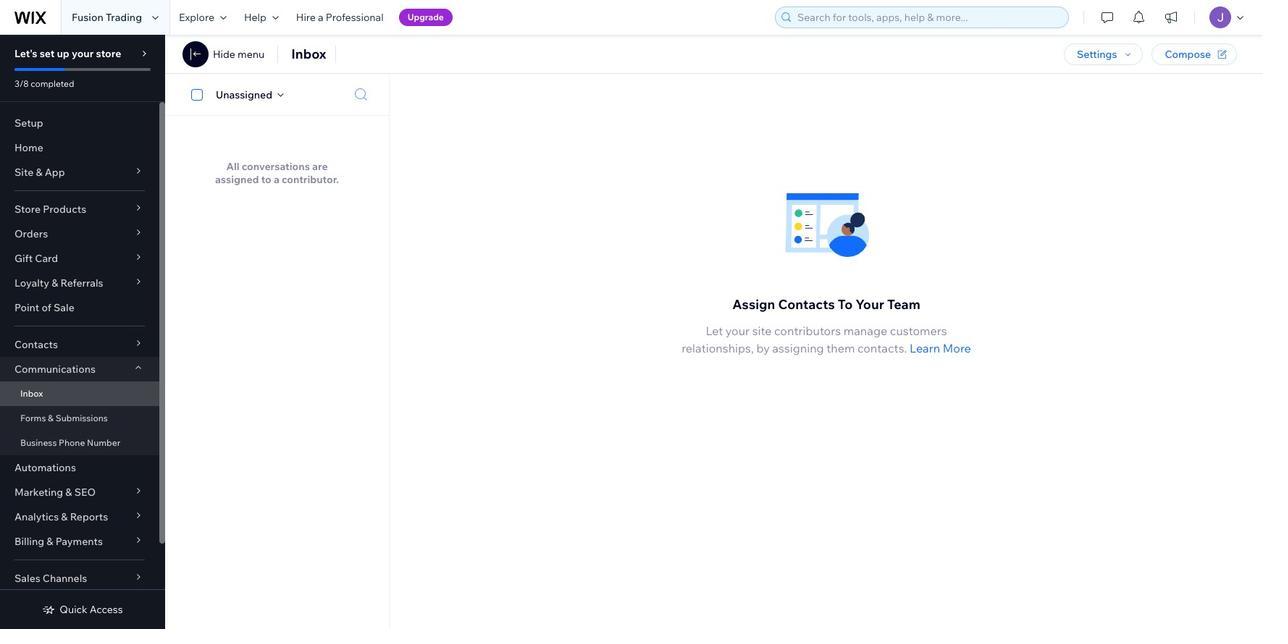 Task type: vqa. For each thing, say whether or not it's contained in the screenshot.
tags button
no



Task type: describe. For each thing, give the bounding box(es) containing it.
products
[[43, 203, 86, 216]]

site & app
[[14, 166, 65, 179]]

marketing & seo button
[[0, 480, 159, 505]]

& for loyalty
[[52, 277, 58, 290]]

learn more link
[[910, 340, 971, 357]]

contributor.
[[282, 173, 339, 186]]

site
[[752, 324, 772, 338]]

submissions
[[56, 413, 108, 424]]

your inside sidebar element
[[72, 47, 94, 60]]

store
[[14, 203, 41, 216]]

access
[[90, 603, 123, 616]]

sales channels button
[[0, 566, 159, 591]]

fusion
[[72, 11, 103, 24]]

quick access
[[60, 603, 123, 616]]

analytics & reports button
[[0, 505, 159, 529]]

communications
[[14, 363, 96, 376]]

seo
[[74, 486, 96, 499]]

assigned
[[215, 173, 259, 186]]

reports
[[70, 511, 108, 524]]

explore
[[179, 11, 214, 24]]

completed
[[31, 78, 74, 89]]

of
[[42, 301, 51, 314]]

point of sale
[[14, 301, 74, 314]]

sidebar element
[[0, 35, 165, 629]]

professional
[[326, 11, 384, 24]]

contacts.
[[858, 341, 907, 356]]

hide menu button down help
[[213, 48, 265, 61]]

setup
[[14, 117, 43, 130]]

set
[[40, 47, 55, 60]]

site
[[14, 166, 33, 179]]

hire a professional
[[296, 11, 384, 24]]

orders button
[[0, 222, 159, 246]]

your inside the let your site contributors manage customers relationships, by assigning them contacts.
[[726, 324, 750, 338]]

communications button
[[0, 357, 159, 382]]

relationships,
[[682, 341, 754, 356]]

forms & submissions
[[20, 413, 108, 424]]

menu
[[238, 48, 265, 61]]

hide
[[213, 48, 235, 61]]

gift
[[14, 252, 33, 265]]

sales
[[14, 572, 40, 585]]

let's set up your store
[[14, 47, 121, 60]]

loyalty & referrals button
[[0, 271, 159, 296]]

analytics & reports
[[14, 511, 108, 524]]

to
[[838, 296, 853, 313]]

a inside "link"
[[318, 11, 324, 24]]

referrals
[[60, 277, 103, 290]]

upgrade button
[[399, 9, 453, 26]]

store products button
[[0, 197, 159, 222]]

them
[[827, 341, 855, 356]]

hide menu
[[213, 48, 265, 61]]

orders
[[14, 227, 48, 240]]

team
[[887, 296, 920, 313]]

quick access button
[[42, 603, 123, 616]]

conversations
[[242, 160, 310, 173]]

3/8
[[14, 78, 29, 89]]

automations link
[[0, 456, 159, 480]]

all
[[226, 160, 239, 173]]

by
[[756, 341, 770, 356]]

channels
[[43, 572, 87, 585]]

let your site contributors manage customers relationships, by assigning them contacts.
[[682, 324, 947, 356]]

manage
[[844, 324, 887, 338]]

inbox link
[[0, 382, 159, 406]]

setup link
[[0, 111, 159, 135]]



Task type: locate. For each thing, give the bounding box(es) containing it.
fusion trading
[[72, 11, 142, 24]]

1 horizontal spatial your
[[726, 324, 750, 338]]

home
[[14, 141, 43, 154]]

gift card button
[[0, 246, 159, 271]]

0 vertical spatial a
[[318, 11, 324, 24]]

contacts inside popup button
[[14, 338, 58, 351]]

1 vertical spatial contacts
[[14, 338, 58, 351]]

settings button
[[1064, 43, 1143, 65]]

forms
[[20, 413, 46, 424]]

assign contacts to your team
[[732, 296, 920, 313]]

billing & payments
[[14, 535, 103, 548]]

contacts up contributors
[[778, 296, 835, 313]]

automations
[[14, 461, 76, 474]]

& inside "popup button"
[[61, 511, 68, 524]]

number
[[87, 437, 120, 448]]

point of sale link
[[0, 296, 159, 320]]

sale
[[54, 301, 74, 314]]

all conversations are assigned to a contributor.
[[215, 160, 339, 186]]

are
[[312, 160, 328, 173]]

& right forms
[[48, 413, 54, 424]]

loyalty
[[14, 277, 49, 290]]

& left seo
[[65, 486, 72, 499]]

a inside all conversations are assigned to a contributor.
[[274, 173, 279, 186]]

0 vertical spatial inbox
[[291, 46, 326, 62]]

payments
[[56, 535, 103, 548]]

card
[[35, 252, 58, 265]]

billing
[[14, 535, 44, 548]]

customers
[[890, 324, 947, 338]]

business phone number
[[20, 437, 120, 448]]

contacts button
[[0, 332, 159, 357]]

let
[[706, 324, 723, 338]]

contacts
[[778, 296, 835, 313], [14, 338, 58, 351]]

business
[[20, 437, 57, 448]]

1 horizontal spatial inbox
[[291, 46, 326, 62]]

learn more
[[910, 341, 971, 356]]

3/8 completed
[[14, 78, 74, 89]]

0 horizontal spatial inbox
[[20, 388, 43, 399]]

& inside dropdown button
[[36, 166, 42, 179]]

settings
[[1077, 48, 1117, 61]]

forms & submissions link
[[0, 406, 159, 431]]

& right site
[[36, 166, 42, 179]]

analytics
[[14, 511, 59, 524]]

assign
[[732, 296, 775, 313]]

billing & payments button
[[0, 529, 159, 554]]

loyalty & referrals
[[14, 277, 103, 290]]

inbox inside inbox link
[[20, 388, 43, 399]]

sales channels
[[14, 572, 87, 585]]

& left reports on the bottom
[[61, 511, 68, 524]]

0 vertical spatial your
[[72, 47, 94, 60]]

0 horizontal spatial a
[[274, 173, 279, 186]]

help button
[[235, 0, 287, 35]]

point
[[14, 301, 39, 314]]

& for site
[[36, 166, 42, 179]]

a right to
[[274, 173, 279, 186]]

marketing
[[14, 486, 63, 499]]

Search for tools, apps, help & more... field
[[793, 7, 1064, 28]]

store
[[96, 47, 121, 60]]

contributors
[[774, 324, 841, 338]]

& for analytics
[[61, 511, 68, 524]]

hide menu button
[[183, 41, 265, 67], [213, 48, 265, 61]]

your
[[72, 47, 94, 60], [726, 324, 750, 338]]

inbox
[[291, 46, 326, 62], [20, 388, 43, 399]]

let's
[[14, 47, 37, 60]]

site & app button
[[0, 160, 159, 185]]

& for marketing
[[65, 486, 72, 499]]

1 vertical spatial inbox
[[20, 388, 43, 399]]

learn
[[910, 341, 940, 356]]

None checkbox
[[183, 86, 216, 103]]

1 horizontal spatial a
[[318, 11, 324, 24]]

& for forms
[[48, 413, 54, 424]]

phone
[[59, 437, 85, 448]]

business phone number link
[[0, 431, 159, 456]]

unassigned
[[216, 88, 272, 101]]

more
[[943, 341, 971, 356]]

& inside 'popup button'
[[47, 535, 53, 548]]

store products
[[14, 203, 86, 216]]

& for billing
[[47, 535, 53, 548]]

hire
[[296, 11, 316, 24]]

upgrade
[[408, 12, 444, 22]]

a
[[318, 11, 324, 24], [274, 173, 279, 186]]

your right "up"
[[72, 47, 94, 60]]

0 vertical spatial contacts
[[778, 296, 835, 313]]

& right billing
[[47, 535, 53, 548]]

1 horizontal spatial contacts
[[778, 296, 835, 313]]

0 horizontal spatial contacts
[[14, 338, 58, 351]]

help
[[244, 11, 266, 24]]

gift card
[[14, 252, 58, 265]]

contacts up communications
[[14, 338, 58, 351]]

marketing & seo
[[14, 486, 96, 499]]

0 horizontal spatial your
[[72, 47, 94, 60]]

to
[[261, 173, 271, 186]]

home link
[[0, 135, 159, 160]]

hide menu button up unassigned
[[183, 41, 265, 67]]

your
[[856, 296, 884, 313]]

inbox up forms
[[20, 388, 43, 399]]

hire a professional link
[[287, 0, 392, 35]]

your right let
[[726, 324, 750, 338]]

quick
[[60, 603, 87, 616]]

& right loyalty
[[52, 277, 58, 290]]

1 vertical spatial a
[[274, 173, 279, 186]]

app
[[45, 166, 65, 179]]

1 vertical spatial your
[[726, 324, 750, 338]]

inbox down hire
[[291, 46, 326, 62]]

a right hire
[[318, 11, 324, 24]]

compose
[[1165, 48, 1211, 61]]



